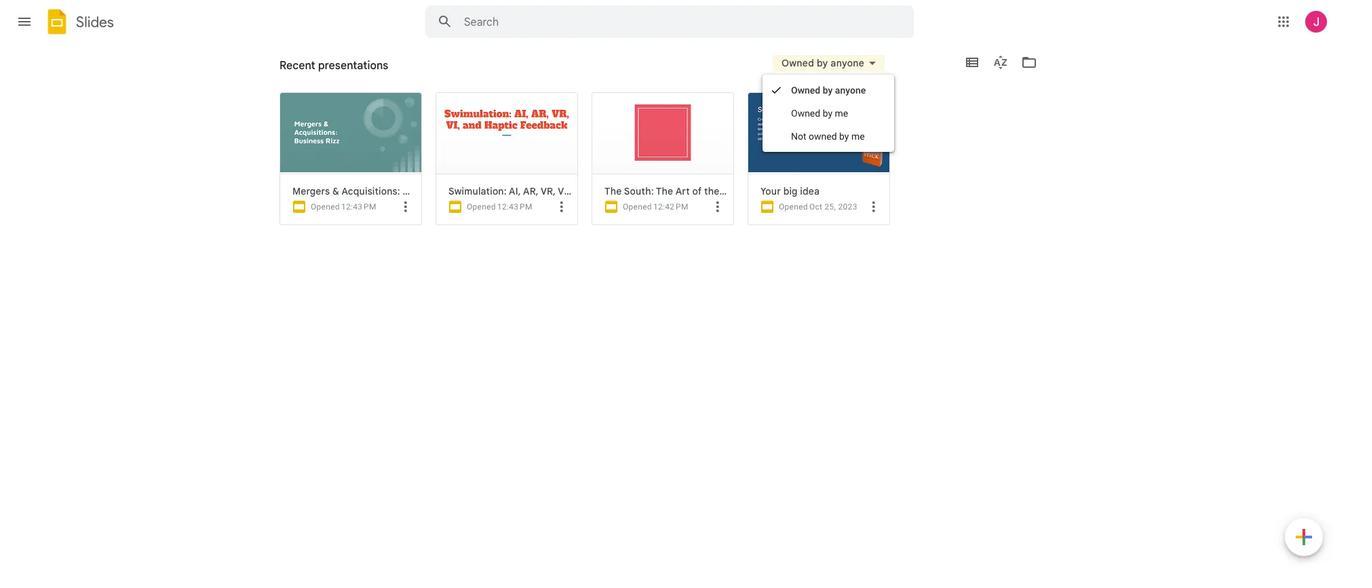 Task type: describe. For each thing, give the bounding box(es) containing it.
by inside 'dropdown button'
[[817, 57, 828, 69]]

owned inside 'dropdown button'
[[782, 57, 814, 69]]

ai,
[[509, 185, 521, 197]]

opened 12:42 pm
[[623, 202, 689, 212]]

the south: the art of the cypress
[[605, 185, 759, 197]]

vr,
[[541, 185, 556, 197]]

owned by anyone inside 'dropdown button'
[[782, 57, 865, 69]]

opened for big
[[779, 202, 808, 212]]

swimulation:
[[449, 185, 507, 197]]

presentations for menu at the right containing owned by anyone
[[318, 59, 388, 73]]

owned by me
[[791, 108, 848, 119]]

1 horizontal spatial me
[[852, 131, 865, 142]]

opened for ai,
[[467, 202, 496, 212]]

opened for &
[[311, 202, 340, 212]]

1 vertical spatial owned
[[791, 85, 821, 96]]

opened 12:43 pm for ai,
[[467, 202, 533, 212]]

anyone inside 'dropdown button'
[[831, 57, 865, 69]]

mergers & acquisitions: business rizz option
[[280, 92, 464, 575]]

rizz
[[446, 185, 464, 197]]

swimulation: ai, ar, vr, vi, and haptic feedback google slides element
[[449, 185, 669, 197]]

last opened by me 12:43 pm element for acquisitions:
[[341, 202, 376, 212]]

slides
[[76, 13, 114, 31]]

the south: the art of the cypress google slides element
[[605, 185, 759, 197]]

last opened by me 12:42 pm element
[[653, 202, 689, 212]]

1 recent presentations from the top
[[280, 59, 388, 73]]

feedback
[[624, 185, 669, 197]]

idea
[[800, 185, 820, 197]]

25,
[[825, 202, 836, 212]]

last opened by me 12:43 pm element for ar,
[[497, 202, 533, 212]]

big
[[784, 185, 798, 197]]

your big idea google slides element
[[761, 185, 884, 197]]

and
[[572, 185, 590, 197]]

12:43 pm for ar,
[[497, 202, 533, 212]]

cypress
[[722, 185, 759, 197]]

12:43 pm for acquisitions:
[[341, 202, 376, 212]]

&
[[332, 185, 339, 197]]

recent presentations list box
[[280, 92, 1060, 575]]

acquisitions:
[[342, 185, 400, 197]]

2023
[[838, 202, 858, 212]]

art
[[676, 185, 690, 197]]

your big idea
[[761, 185, 820, 197]]

oct
[[810, 202, 823, 212]]

recent presentations heading
[[280, 43, 388, 87]]

your big idea option
[[748, 92, 890, 575]]



Task type: vqa. For each thing, say whether or not it's contained in the screenshot.
Verbalize to screen reader s Element
no



Task type: locate. For each thing, give the bounding box(es) containing it.
12:42 pm
[[653, 202, 689, 212]]

1 vertical spatial anyone
[[835, 85, 866, 96]]

1 opened 12:43 pm from the left
[[311, 202, 376, 212]]

the left south:
[[605, 185, 622, 197]]

12:43 pm down 'acquisitions:'
[[341, 202, 376, 212]]

opened 12:43 pm inside 'mergers & acquisitions: business rizz' option
[[311, 202, 376, 212]]

recent
[[280, 59, 315, 73], [280, 64, 311, 77]]

opened inside swimulation: ai, ar, vr, vi, and haptic feedback "option"
[[467, 202, 496, 212]]

vi,
[[558, 185, 570, 197]]

opened oct 25, 2023
[[779, 202, 858, 212]]

1 the from the left
[[605, 185, 622, 197]]

12:43 pm inside 'mergers & acquisitions: business rizz' option
[[341, 202, 376, 212]]

0 vertical spatial owned
[[782, 57, 814, 69]]

0 horizontal spatial me
[[835, 108, 848, 119]]

south:
[[624, 185, 654, 197]]

opened inside the south: the art of the cypress option
[[623, 202, 652, 212]]

opened 12:43 pm down ai,
[[467, 202, 533, 212]]

recent inside heading
[[280, 59, 315, 73]]

not
[[791, 131, 807, 142]]

2 recent presentations from the top
[[280, 64, 375, 77]]

1 horizontal spatial the
[[656, 185, 673, 197]]

2 vertical spatial owned
[[791, 108, 821, 119]]

anyone up owned by me at top
[[831, 57, 865, 69]]

2 12:43 pm from the left
[[497, 202, 533, 212]]

opened 12:43 pm inside swimulation: ai, ar, vr, vi, and haptic feedback "option"
[[467, 202, 533, 212]]

2 the from the left
[[656, 185, 673, 197]]

0 horizontal spatial opened 12:43 pm
[[311, 202, 376, 212]]

haptic
[[592, 185, 622, 197]]

ar,
[[523, 185, 539, 197]]

swimulation: ai, ar, vr, vi, and haptic feedback option
[[436, 92, 669, 575]]

search image
[[432, 8, 459, 35]]

last opened by me 12:43 pm element
[[341, 202, 376, 212], [497, 202, 533, 212]]

the
[[705, 185, 720, 197]]

opened down big
[[779, 202, 808, 212]]

slides link
[[43, 8, 114, 38]]

0 horizontal spatial 12:43 pm
[[341, 202, 376, 212]]

swimulation: ai, ar, vr, vi, and haptic feedback
[[449, 185, 669, 197]]

0 horizontal spatial last opened by me 12:43 pm element
[[341, 202, 376, 212]]

the south: the art of the cypress option
[[592, 92, 759, 575]]

1 vertical spatial me
[[852, 131, 865, 142]]

1 vertical spatial owned by anyone
[[791, 85, 866, 96]]

Search bar text field
[[464, 16, 880, 29]]

opened 12:43 pm
[[311, 202, 376, 212], [467, 202, 533, 212]]

owned by anyone button
[[773, 55, 885, 71]]

last opened by me oct 25, 2023 element
[[810, 202, 858, 212]]

0 vertical spatial anyone
[[831, 57, 865, 69]]

12:43 pm
[[341, 202, 376, 212], [497, 202, 533, 212]]

0 vertical spatial owned by anyone
[[782, 57, 865, 69]]

main menu image
[[16, 14, 33, 30]]

your
[[761, 185, 781, 197]]

12:43 pm down ai,
[[497, 202, 533, 212]]

1 horizontal spatial 12:43 pm
[[497, 202, 533, 212]]

0 horizontal spatial the
[[605, 185, 622, 197]]

1 recent from the top
[[280, 59, 315, 73]]

mergers
[[292, 185, 330, 197]]

opened 12:43 pm for &
[[311, 202, 376, 212]]

owned
[[782, 57, 814, 69], [791, 85, 821, 96], [791, 108, 821, 119]]

menu containing owned by anyone
[[763, 75, 895, 152]]

1 12:43 pm from the left
[[341, 202, 376, 212]]

opened down swimulation:
[[467, 202, 496, 212]]

mergers & acquisitions: business rizz google slides element
[[292, 185, 464, 197]]

opened inside 'mergers & acquisitions: business rizz' option
[[311, 202, 340, 212]]

opened down &
[[311, 202, 340, 212]]

business
[[403, 185, 443, 197]]

2 recent from the top
[[280, 64, 311, 77]]

last opened by me 12:43 pm element down ai,
[[497, 202, 533, 212]]

create new presentation image
[[1285, 518, 1323, 559]]

anyone down owned by anyone 'dropdown button'
[[835, 85, 866, 96]]

owned
[[809, 131, 837, 142]]

owned by anyone
[[782, 57, 865, 69], [791, 85, 866, 96]]

menu
[[763, 75, 895, 152]]

the
[[605, 185, 622, 197], [656, 185, 673, 197]]

4 opened from the left
[[779, 202, 808, 212]]

of
[[693, 185, 702, 197]]

by
[[817, 57, 828, 69], [823, 85, 833, 96], [823, 108, 833, 119], [839, 131, 849, 142]]

opened for south:
[[623, 202, 652, 212]]

mergers & acquisitions: business rizz
[[292, 185, 464, 197]]

1 last opened by me 12:43 pm element from the left
[[341, 202, 376, 212]]

3 opened from the left
[[623, 202, 652, 212]]

1 horizontal spatial last opened by me 12:43 pm element
[[497, 202, 533, 212]]

None search field
[[426, 5, 914, 38]]

me up the not owned by me on the top of page
[[835, 108, 848, 119]]

2 last opened by me 12:43 pm element from the left
[[497, 202, 533, 212]]

0 vertical spatial me
[[835, 108, 848, 119]]

me right owned
[[852, 131, 865, 142]]

me
[[835, 108, 848, 119], [852, 131, 865, 142]]

2 opened from the left
[[467, 202, 496, 212]]

opened 12:43 pm down &
[[311, 202, 376, 212]]

1 opened from the left
[[311, 202, 340, 212]]

presentations
[[318, 59, 388, 73], [313, 64, 375, 77]]

12:43 pm inside swimulation: ai, ar, vr, vi, and haptic feedback "option"
[[497, 202, 533, 212]]

2 opened 12:43 pm from the left
[[467, 202, 533, 212]]

not owned by me
[[791, 131, 865, 142]]

last opened by me 12:43 pm element inside 'mergers & acquisitions: business rizz' option
[[341, 202, 376, 212]]

opened
[[311, 202, 340, 212], [467, 202, 496, 212], [623, 202, 652, 212], [779, 202, 808, 212]]

opened down south:
[[623, 202, 652, 212]]

presentations for swimulation: ai, ar, vr, vi, and haptic feedback "option"
[[313, 64, 375, 77]]

presentations inside heading
[[318, 59, 388, 73]]

1 horizontal spatial opened 12:43 pm
[[467, 202, 533, 212]]

anyone
[[831, 57, 865, 69], [835, 85, 866, 96]]

the up last opened by me 12:42 pm element
[[656, 185, 673, 197]]

opened inside "your big idea" option
[[779, 202, 808, 212]]

last opened by me 12:43 pm element down 'acquisitions:'
[[341, 202, 376, 212]]

recent presentations
[[280, 59, 388, 73], [280, 64, 375, 77]]



